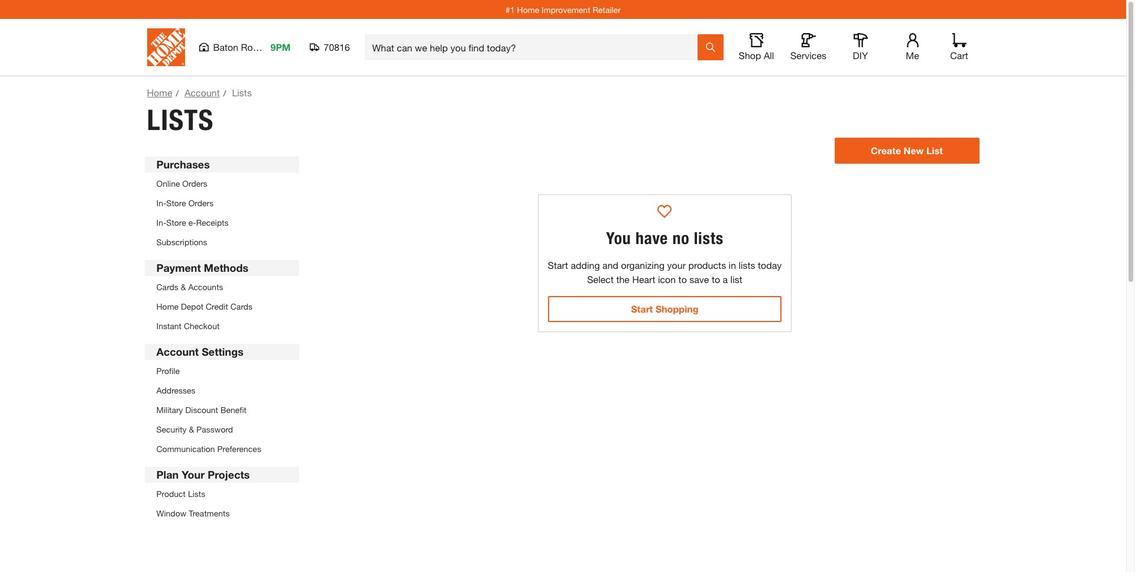 Task type: describe. For each thing, give the bounding box(es) containing it.
save
[[690, 274, 709, 285]]

1 vertical spatial orders
[[188, 198, 214, 208]]

in- for in-store e-receipts
[[156, 218, 166, 228]]

store for e-
[[166, 218, 186, 228]]

the home depot logo image
[[147, 28, 185, 66]]

shopping
[[656, 303, 699, 315]]

window treatments
[[156, 509, 230, 519]]

online orders link
[[156, 179, 207, 189]]

2 to from the left
[[712, 274, 720, 285]]

start adding and organizing your products in lists today select the heart icon to save to a list
[[548, 260, 782, 285]]

adding
[[571, 260, 600, 271]]

military discount benefit link
[[156, 405, 247, 415]]

& for security
[[189, 425, 194, 435]]

9pm
[[271, 41, 291, 53]]

baton rouge 9pm
[[213, 41, 291, 53]]

0 vertical spatial cards
[[156, 282, 178, 292]]

discount
[[185, 405, 218, 415]]

in-store orders
[[156, 198, 214, 208]]

checkout
[[184, 321, 220, 331]]

credit
[[206, 302, 228, 312]]

me button
[[894, 33, 932, 61]]

a
[[723, 274, 728, 285]]

1 to from the left
[[679, 274, 687, 285]]

receipts
[[196, 218, 229, 228]]

icon
[[658, 274, 676, 285]]

subscriptions
[[156, 237, 207, 247]]

account settings
[[156, 345, 244, 358]]

the
[[616, 274, 630, 285]]

select
[[587, 274, 614, 285]]

70816 button
[[310, 41, 350, 53]]

treatments
[[189, 509, 230, 519]]

retailer
[[593, 4, 621, 14]]

list
[[731, 274, 743, 285]]

product lists
[[156, 489, 205, 499]]

1 horizontal spatial lists
[[232, 87, 252, 98]]

plan
[[156, 468, 179, 481]]

70816
[[324, 41, 350, 53]]

your
[[182, 468, 205, 481]]

all
[[764, 50, 774, 61]]

product lists link
[[156, 489, 205, 499]]

#1
[[506, 4, 515, 14]]

password
[[196, 425, 233, 435]]

military
[[156, 405, 183, 415]]

start for start adding and organizing your products in lists today select the heart icon to save to a list
[[548, 260, 568, 271]]

shop all button
[[738, 33, 776, 61]]

instant checkout
[[156, 321, 220, 331]]

payment
[[156, 261, 201, 274]]

lists
[[147, 103, 214, 137]]

store for orders
[[166, 198, 186, 208]]

cart link
[[946, 33, 972, 61]]

no
[[673, 228, 690, 248]]

cart
[[950, 50, 968, 61]]

purchases
[[156, 158, 210, 171]]

heart
[[632, 274, 655, 285]]

0 vertical spatial lists
[[694, 228, 724, 248]]

new
[[904, 145, 924, 156]]

improvement
[[542, 4, 590, 14]]

in
[[729, 260, 736, 271]]

online
[[156, 179, 180, 189]]

shop all
[[739, 50, 774, 61]]

me
[[906, 50, 919, 61]]

#1 home improvement retailer
[[506, 4, 621, 14]]

addresses
[[156, 386, 196, 396]]

home for home
[[147, 87, 172, 98]]

diy button
[[842, 33, 880, 61]]

0 horizontal spatial lists
[[188, 489, 205, 499]]

have
[[636, 228, 668, 248]]

lists inside start adding and organizing your products in lists today select the heart icon to save to a list
[[739, 260, 755, 271]]

communication
[[156, 444, 215, 454]]

preferences
[[217, 444, 261, 454]]

home link
[[147, 87, 172, 98]]

depot
[[181, 302, 203, 312]]

accounts
[[188, 282, 223, 292]]

account link
[[185, 87, 220, 98]]

start shopping
[[631, 303, 699, 315]]

security & password link
[[156, 425, 233, 435]]

your
[[667, 260, 686, 271]]

instant
[[156, 321, 182, 331]]

home depot credit cards link
[[156, 302, 253, 312]]



Task type: locate. For each thing, give the bounding box(es) containing it.
shop
[[739, 50, 761, 61]]

services
[[791, 50, 827, 61]]

you have no lists
[[606, 228, 724, 248]]

0 horizontal spatial to
[[679, 274, 687, 285]]

cards & accounts link
[[156, 282, 223, 292]]

lists right account link
[[232, 87, 252, 98]]

to down your
[[679, 274, 687, 285]]

0 vertical spatial &
[[181, 282, 186, 292]]

account
[[185, 87, 220, 98], [156, 345, 199, 358]]

account for account link
[[185, 87, 220, 98]]

1 horizontal spatial cards
[[230, 302, 253, 312]]

1 vertical spatial lists
[[188, 489, 205, 499]]

online orders
[[156, 179, 207, 189]]

orders up in-store orders link on the top
[[182, 179, 207, 189]]

payment methods
[[156, 261, 248, 274]]

diy
[[853, 50, 868, 61]]

home up lists
[[147, 87, 172, 98]]

1 horizontal spatial lists
[[739, 260, 755, 271]]

security & password
[[156, 425, 233, 435]]

2 store from the top
[[166, 218, 186, 228]]

0 vertical spatial start
[[548, 260, 568, 271]]

create new list
[[871, 145, 943, 156]]

cards
[[156, 282, 178, 292], [230, 302, 253, 312]]

1 vertical spatial start
[[631, 303, 653, 315]]

lists up products on the right of page
[[694, 228, 724, 248]]

today
[[758, 260, 782, 271]]

1 vertical spatial in-
[[156, 218, 166, 228]]

1 store from the top
[[166, 198, 186, 208]]

0 vertical spatial in-
[[156, 198, 166, 208]]

benefit
[[220, 405, 247, 415]]

1 vertical spatial &
[[189, 425, 194, 435]]

to
[[679, 274, 687, 285], [712, 274, 720, 285]]

cards down payment
[[156, 282, 178, 292]]

product
[[156, 489, 186, 499]]

start down heart
[[631, 303, 653, 315]]

0 horizontal spatial cards
[[156, 282, 178, 292]]

window
[[156, 509, 186, 519]]

communication preferences link
[[156, 444, 261, 454]]

organizing
[[621, 260, 665, 271]]

services button
[[790, 33, 828, 61]]

plan your projects
[[156, 468, 250, 481]]

you
[[606, 228, 631, 248]]

lists
[[694, 228, 724, 248], [739, 260, 755, 271]]

in- for in-store orders
[[156, 198, 166, 208]]

1 horizontal spatial &
[[189, 425, 194, 435]]

communication preferences
[[156, 444, 261, 454]]

start for start shopping
[[631, 303, 653, 315]]

rouge
[[241, 41, 269, 53]]

home right #1
[[517, 4, 539, 14]]

baton
[[213, 41, 238, 53]]

0 horizontal spatial start
[[548, 260, 568, 271]]

products
[[689, 260, 726, 271]]

1 vertical spatial lists
[[739, 260, 755, 271]]

store left e-
[[166, 218, 186, 228]]

2 in- from the top
[[156, 218, 166, 228]]

orders up 'in-store e-receipts'
[[188, 198, 214, 208]]

start left adding
[[548, 260, 568, 271]]

and
[[603, 260, 619, 271]]

1 vertical spatial store
[[166, 218, 186, 228]]

list
[[927, 145, 943, 156]]

What can we help you find today? search field
[[372, 35, 697, 60]]

0 vertical spatial lists
[[232, 87, 252, 98]]

in-store e-receipts link
[[156, 218, 229, 228]]

0 vertical spatial orders
[[182, 179, 207, 189]]

methods
[[204, 261, 248, 274]]

create
[[871, 145, 901, 156]]

home up instant
[[156, 302, 179, 312]]

store down online orders link
[[166, 198, 186, 208]]

in- down the online
[[156, 198, 166, 208]]

profile link
[[156, 366, 180, 376]]

to left a
[[712, 274, 720, 285]]

cards right credit
[[230, 302, 253, 312]]

store
[[166, 198, 186, 208], [166, 218, 186, 228]]

account up lists
[[185, 87, 220, 98]]

subscriptions link
[[156, 237, 207, 247]]

home for home depot credit cards
[[156, 302, 179, 312]]

0 vertical spatial home
[[517, 4, 539, 14]]

& right security
[[189, 425, 194, 435]]

2 vertical spatial home
[[156, 302, 179, 312]]

1 vertical spatial home
[[147, 87, 172, 98]]

&
[[181, 282, 186, 292], [189, 425, 194, 435]]

start inside start adding and organizing your products in lists today select the heart icon to save to a list
[[548, 260, 568, 271]]

0 vertical spatial store
[[166, 198, 186, 208]]

lists right in
[[739, 260, 755, 271]]

0 horizontal spatial &
[[181, 282, 186, 292]]

lists
[[232, 87, 252, 98], [188, 489, 205, 499]]

& down payment
[[181, 282, 186, 292]]

in-store orders link
[[156, 198, 214, 208]]

security
[[156, 425, 187, 435]]

window treatments link
[[156, 509, 230, 519]]

in- up 'subscriptions'
[[156, 218, 166, 228]]

military discount benefit
[[156, 405, 247, 415]]

& for cards
[[181, 282, 186, 292]]

lists down 'your'
[[188, 489, 205, 499]]

in-
[[156, 198, 166, 208], [156, 218, 166, 228]]

1 vertical spatial cards
[[230, 302, 253, 312]]

settings
[[202, 345, 244, 358]]

profile
[[156, 366, 180, 376]]

1 in- from the top
[[156, 198, 166, 208]]

cards & accounts
[[156, 282, 223, 292]]

e-
[[188, 218, 196, 228]]

projects
[[208, 468, 250, 481]]

1 vertical spatial account
[[156, 345, 199, 358]]

1 horizontal spatial start
[[631, 303, 653, 315]]

home depot credit cards
[[156, 302, 253, 312]]

account up profile
[[156, 345, 199, 358]]

0 vertical spatial account
[[185, 87, 220, 98]]

in-store e-receipts
[[156, 218, 229, 228]]

0 horizontal spatial lists
[[694, 228, 724, 248]]

create new list button
[[835, 138, 980, 164]]

account for account settings
[[156, 345, 199, 358]]

addresses link
[[156, 386, 196, 396]]

instant checkout link
[[156, 321, 220, 331]]

1 horizontal spatial to
[[712, 274, 720, 285]]



Task type: vqa. For each thing, say whether or not it's contained in the screenshot.
leftmost $
no



